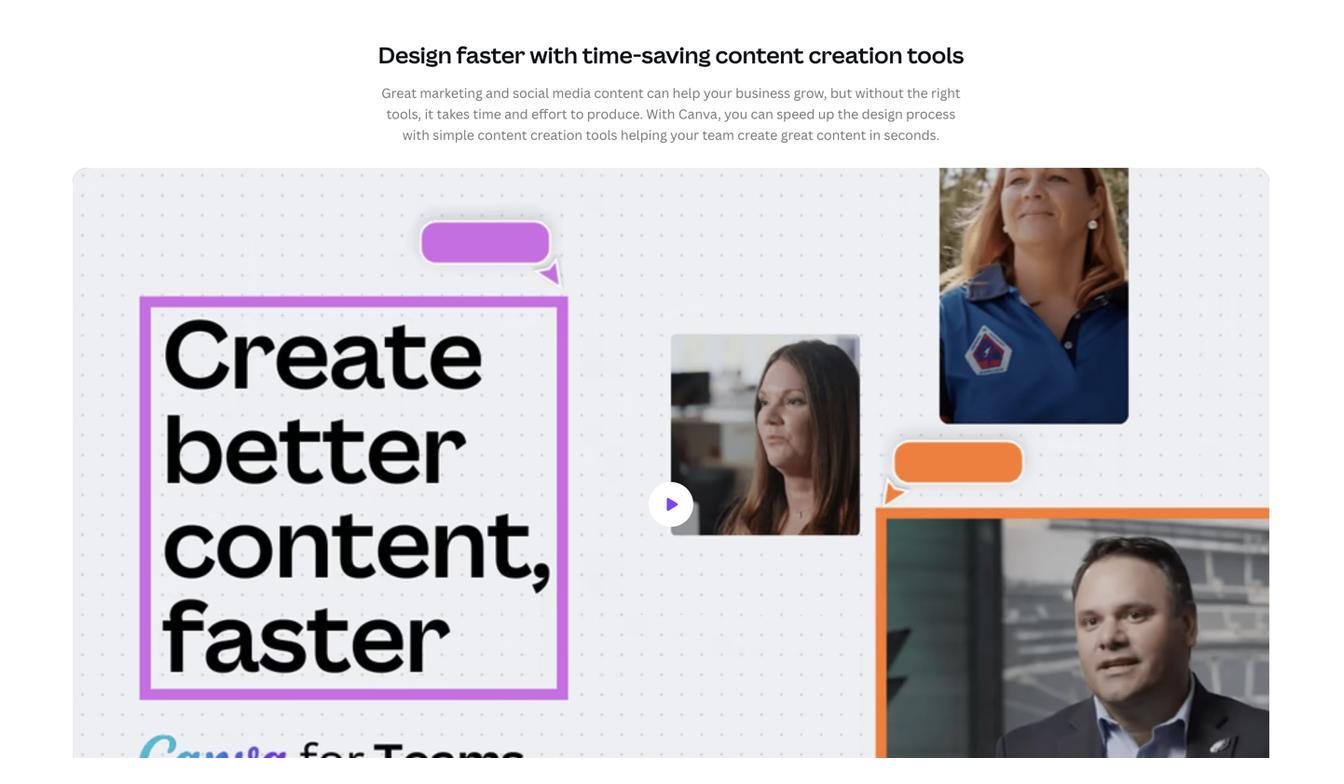 Task type: describe. For each thing, give the bounding box(es) containing it.
right
[[932, 84, 961, 102]]

grow,
[[794, 84, 828, 102]]

great
[[781, 126, 814, 144]]

tools inside great marketing and social media content can help your business grow, but without the right tools, it takes time and effort to produce. with canva, you can speed up the design process with simple content creation tools helping your team create great content in seconds.
[[586, 126, 618, 144]]

canva,
[[679, 105, 722, 123]]

saving
[[642, 40, 711, 70]]

help
[[673, 84, 701, 102]]

0 horizontal spatial your
[[671, 126, 699, 144]]

0 vertical spatial with
[[530, 40, 578, 70]]

process
[[906, 105, 956, 123]]

it
[[425, 105, 434, 123]]

media
[[552, 84, 591, 102]]

content up produce.
[[594, 84, 644, 102]]

seconds.
[[884, 126, 940, 144]]

1 horizontal spatial your
[[704, 84, 733, 102]]

produce.
[[587, 105, 643, 123]]

content up 'business'
[[716, 40, 804, 70]]

great
[[382, 84, 417, 102]]

with inside great marketing and social media content can help your business grow, but without the right tools, it takes time and effort to produce. with canva, you can speed up the design process with simple content creation tools helping your team create great content in seconds.
[[403, 126, 430, 144]]

creation inside great marketing and social media content can help your business grow, but without the right tools, it takes time and effort to produce. with canva, you can speed up the design process with simple content creation tools helping your team create great content in seconds.
[[531, 126, 583, 144]]

0 vertical spatial and
[[486, 84, 510, 102]]

1 vertical spatial and
[[505, 105, 528, 123]]

0 vertical spatial the
[[907, 84, 928, 102]]

with
[[647, 105, 676, 123]]

0 vertical spatial creation
[[809, 40, 903, 70]]

great marketing and social media content can help your business grow, but without the right tools, it takes time and effort to produce. with canva, you can speed up the design process with simple content creation tools helping your team create great content in seconds.
[[382, 84, 961, 144]]

design
[[862, 105, 903, 123]]



Task type: vqa. For each thing, say whether or not it's contained in the screenshot.
the with within Great marketing and social media content can help your business grow, but without the right tools, it takes time and effort to produce. With Canva, you can speed up the design process with simple content creation tools helping your team create great content in seconds.
yes



Task type: locate. For each thing, give the bounding box(es) containing it.
creation up but
[[809, 40, 903, 70]]

helping
[[621, 126, 667, 144]]

1 horizontal spatial creation
[[809, 40, 903, 70]]

1 horizontal spatial the
[[907, 84, 928, 102]]

create
[[738, 126, 778, 144]]

creation
[[809, 40, 903, 70], [531, 126, 583, 144]]

your up you
[[704, 84, 733, 102]]

can down 'business'
[[751, 105, 774, 123]]

can
[[647, 84, 670, 102], [751, 105, 774, 123]]

tools up right
[[908, 40, 964, 70]]

with up media at the left top
[[530, 40, 578, 70]]

takes
[[437, 105, 470, 123]]

the up "process"
[[907, 84, 928, 102]]

content
[[716, 40, 804, 70], [594, 84, 644, 102], [478, 126, 527, 144], [817, 126, 867, 144]]

design
[[378, 40, 452, 70]]

to
[[571, 105, 584, 123]]

in
[[870, 126, 881, 144]]

but
[[831, 84, 853, 102]]

1 horizontal spatial tools
[[908, 40, 964, 70]]

and
[[486, 84, 510, 102], [505, 105, 528, 123]]

time
[[473, 105, 501, 123]]

content down up
[[817, 126, 867, 144]]

0 vertical spatial can
[[647, 84, 670, 102]]

1 vertical spatial can
[[751, 105, 774, 123]]

you
[[725, 105, 748, 123]]

tools down produce.
[[586, 126, 618, 144]]

0 horizontal spatial the
[[838, 105, 859, 123]]

team
[[703, 126, 735, 144]]

your down canva,
[[671, 126, 699, 144]]

content down the time
[[478, 126, 527, 144]]

social
[[513, 84, 549, 102]]

your
[[704, 84, 733, 102], [671, 126, 699, 144]]

1 vertical spatial the
[[838, 105, 859, 123]]

simple
[[433, 126, 475, 144]]

time-
[[583, 40, 642, 70]]

0 horizontal spatial with
[[403, 126, 430, 144]]

0 horizontal spatial can
[[647, 84, 670, 102]]

the
[[907, 84, 928, 102], [838, 105, 859, 123]]

creation down effort
[[531, 126, 583, 144]]

1 vertical spatial your
[[671, 126, 699, 144]]

the right up
[[838, 105, 859, 123]]

0 vertical spatial your
[[704, 84, 733, 102]]

without
[[856, 84, 904, 102]]

0 horizontal spatial tools
[[586, 126, 618, 144]]

0 vertical spatial tools
[[908, 40, 964, 70]]

0 horizontal spatial creation
[[531, 126, 583, 144]]

design faster with time-saving content creation tools
[[378, 40, 964, 70]]

with down tools,
[[403, 126, 430, 144]]

business
[[736, 84, 791, 102]]

can up with
[[647, 84, 670, 102]]

faster
[[457, 40, 526, 70]]

marketing
[[420, 84, 483, 102]]

up
[[818, 105, 835, 123]]

tools
[[908, 40, 964, 70], [586, 126, 618, 144]]

1 horizontal spatial with
[[530, 40, 578, 70]]

effort
[[532, 105, 568, 123]]

with
[[530, 40, 578, 70], [403, 126, 430, 144]]

1 vertical spatial creation
[[531, 126, 583, 144]]

1 horizontal spatial can
[[751, 105, 774, 123]]

tools,
[[387, 105, 422, 123]]

1 vertical spatial tools
[[586, 126, 618, 144]]

and down social
[[505, 105, 528, 123]]

speed
[[777, 105, 815, 123]]

and up the time
[[486, 84, 510, 102]]

1 vertical spatial with
[[403, 126, 430, 144]]



